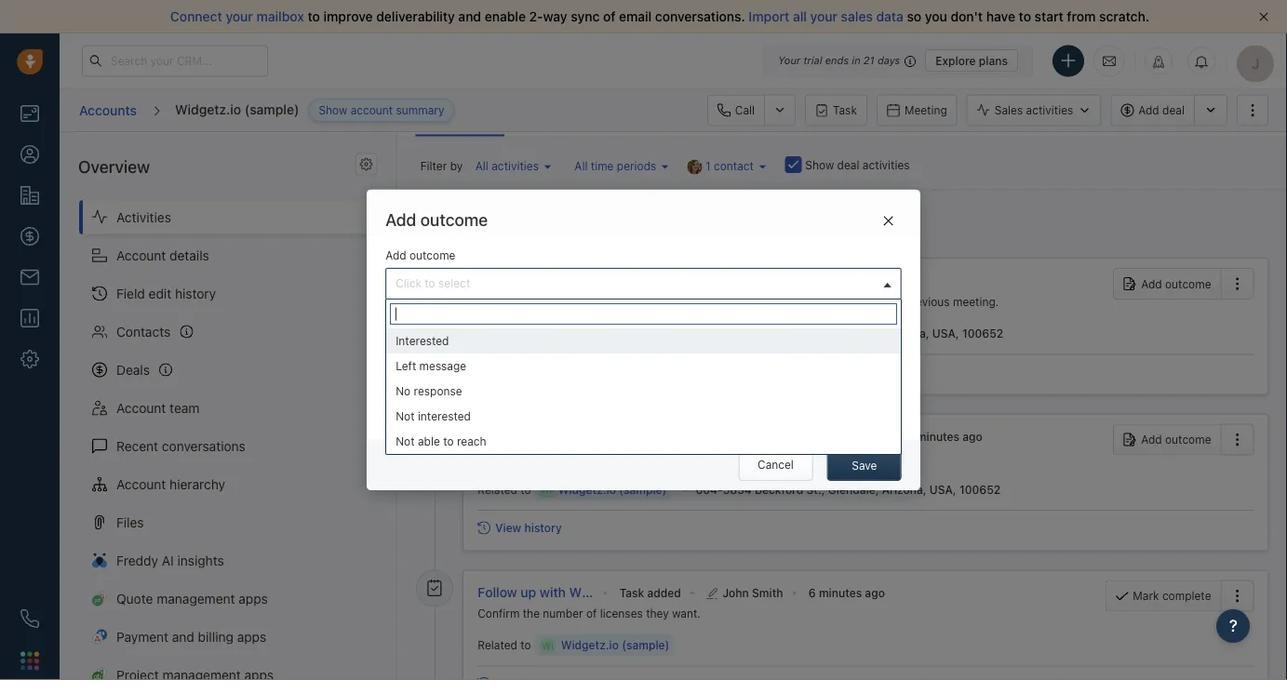 Task type: locate. For each thing, give the bounding box(es) containing it.
view
[[495, 366, 521, 379], [495, 522, 521, 535]]

beckford down answer
[[757, 327, 806, 340]]

1 vertical spatial glendale,
[[828, 483, 879, 496]]

widgetz.io (sample) for widgetz.io (sample) link associated with customer
[[558, 483, 667, 496]]

1 vertical spatial from
[[877, 294, 902, 308]]

5854 down everything
[[723, 483, 752, 496]]

your right "all"
[[811, 9, 838, 24]]

0 vertical spatial 604-5854 beckford st., glendale, arizona, usa, 100652
[[698, 327, 1003, 340]]

widgetz.io (sample) down licenses
[[561, 639, 669, 652]]

6 for meeting added
[[827, 274, 835, 287]]

0 horizontal spatial from
[[877, 294, 902, 308]]

connect your mailbox link
[[170, 9, 308, 24]]

1 vertical spatial related to
[[477, 483, 531, 496]]

1 meetings image from the top
[[426, 267, 443, 284]]

list box
[[387, 329, 901, 454]]

show down task button
[[806, 158, 834, 171]]

arizona, for courtesy call to make sure customer has everything they need.
[[882, 483, 926, 496]]

you
[[925, 9, 948, 24]]

up up make on the bottom left
[[576, 428, 592, 444]]

what's new image
[[1153, 55, 1166, 68]]

meetings image for courtesy call to make sure customer has everything they need.
[[426, 423, 443, 440]]

0 vertical spatial deal
[[1163, 104, 1185, 117]]

add outcome button for courtesy call to make sure customer has everything they need.
[[1113, 424, 1221, 455]]

trial right the your
[[804, 54, 823, 67]]

improve
[[324, 9, 373, 24]]

(sample)
[[245, 101, 299, 117], [622, 327, 669, 340], [595, 428, 650, 444], [619, 483, 667, 496], [624, 585, 678, 600], [622, 639, 669, 652]]

follow up with widgetz (sample) link
[[477, 585, 678, 600]]

1 horizontal spatial task
[[833, 104, 857, 117]]

if
[[658, 294, 665, 308]]

not for not able to reach
[[396, 435, 415, 448]]

(sample) down mailbox
[[245, 101, 299, 117]]

100652 for courtesy call to make sure customer has everything they need.
[[959, 483, 1001, 496]]

6 minutes ago
[[827, 274, 904, 287], [906, 430, 983, 443], [808, 586, 885, 599]]

widgetz.io (sample) down "sure"
[[558, 483, 667, 496]]

not able to reach option
[[387, 429, 901, 454]]

1 vertical spatial arizona,
[[882, 483, 926, 496]]

widgetz.io (sample) link down licenses
[[561, 637, 669, 653]]

sales
[[841, 9, 873, 24]]

widgetz.io down make on the bottom left
[[558, 483, 616, 496]]

related down courtesy
[[477, 483, 517, 496]]

widgetz.io for bottom widgetz.io (sample) link
[[561, 639, 619, 652]]

0 horizontal spatial task
[[619, 586, 644, 599]]

meeting added
[[619, 274, 700, 287]]

call link
[[707, 95, 765, 126]]

1 vertical spatial view
[[495, 522, 521, 535]]

widgetz.io
[[175, 101, 241, 117], [561, 327, 619, 340], [558, 483, 616, 496], [561, 639, 619, 652]]

widgetz.io (sample) down going, in the top of the page
[[561, 327, 669, 340]]

enable
[[485, 9, 526, 24]]

meeting inside button
[[905, 104, 948, 117]]

to inside dropdown button
[[425, 277, 436, 290]]

0 vertical spatial 100652
[[962, 327, 1003, 340]]

deal inside button
[[1163, 104, 1185, 117]]

0 horizontal spatial deal
[[838, 158, 860, 171]]

november
[[468, 214, 546, 234]]

1 vertical spatial john
[[722, 586, 749, 599]]

1 vertical spatial related
[[477, 483, 517, 496]]

st., for need
[[809, 327, 828, 340]]

related to
[[477, 327, 531, 340], [477, 483, 531, 496], [477, 639, 531, 652]]

view up weekly
[[495, 366, 521, 379]]

widgetz.io (sample) link
[[561, 325, 669, 341], [558, 481, 667, 497], [561, 637, 669, 653]]

6 for task added
[[808, 586, 816, 599]]

all right by
[[476, 159, 489, 172]]

arizona, down save button
[[882, 483, 926, 496]]

usa, for courtesy call to make sure customer has everything they need.
[[929, 483, 956, 496]]

0 vertical spatial of
[[603, 9, 616, 24]]

related for courtesy
[[477, 483, 517, 496]]

st., for need.
[[806, 483, 825, 496]]

no response option
[[387, 379, 901, 404]]

1 vertical spatial task
[[619, 586, 644, 599]]

not down no
[[396, 410, 415, 423]]

0 vertical spatial up
[[576, 428, 592, 444]]

604-5854 beckford st., glendale, arizona, usa, 100652
[[698, 327, 1003, 340], [695, 483, 1001, 496]]

of right sync
[[603, 9, 616, 24]]

view history up weekly
[[495, 366, 562, 379]]

0 vertical spatial view history link
[[477, 366, 562, 379]]

2 vertical spatial widgetz.io (sample) link
[[561, 637, 669, 653]]

1 add outcome button from the top
[[1113, 268, 1221, 299]]

widgetz.io (sample) down the search your crm... text box
[[175, 101, 299, 117]]

1 vertical spatial 5854
[[723, 483, 752, 496]]

trial
[[804, 54, 823, 67], [566, 294, 586, 308]]

1 vertical spatial account
[[116, 400, 166, 416]]

0 vertical spatial from
[[1067, 9, 1096, 24]]

activities down meeting button
[[863, 158, 910, 171]]

and left billing
[[172, 629, 195, 645]]

widgetz.io down is
[[561, 327, 619, 340]]

3 related to from the top
[[477, 639, 531, 652]]

and left enable
[[459, 9, 481, 24]]

related to down courtesy
[[477, 483, 531, 496]]

cancel button
[[739, 450, 813, 481]]

1 vertical spatial 6 minutes ago
[[906, 430, 983, 443]]

to right "call"
[[549, 451, 560, 464]]

2 add outcome button from the top
[[1113, 424, 1221, 455]]

0 vertical spatial glendale,
[[831, 327, 882, 340]]

history up "with"
[[524, 522, 562, 535]]

phone image
[[20, 610, 39, 629]]

not able to reach
[[396, 435, 487, 448]]

2 all from the left
[[575, 159, 588, 172]]

0 horizontal spatial your
[[226, 9, 253, 24]]

2 horizontal spatial 6
[[906, 430, 913, 443]]

widgetz.io down confirm the number of licenses they want.
[[561, 639, 619, 652]]

data
[[877, 9, 904, 24]]

(sample) up "sure"
[[595, 428, 650, 444]]

john right task added
[[722, 586, 749, 599]]

0 vertical spatial meetings image
[[426, 267, 443, 284]]

they for everything
[[753, 451, 776, 464]]

0 vertical spatial trial
[[804, 54, 823, 67]]

add outcome button for check how their trial is going, see if they need help, answer open questions from previous meeting.
[[1113, 268, 1221, 299]]

1 vertical spatial usa,
[[929, 483, 956, 496]]

st., down open
[[809, 327, 828, 340]]

widgetz.io (sample) link down "sure"
[[558, 481, 667, 497]]

1 vertical spatial deal
[[838, 158, 860, 171]]

related down "confirm"
[[477, 639, 517, 652]]

they down task added
[[646, 607, 669, 620]]

arizona, down previous
[[885, 327, 929, 340]]

0 vertical spatial they
[[668, 294, 691, 308]]

added for task added
[[647, 586, 681, 599]]

glendale, down questions at the right top
[[831, 327, 882, 340]]

2 meetings image from the top
[[426, 423, 443, 440]]

history up the sync-
[[524, 366, 562, 379]]

2 view from the top
[[495, 522, 521, 535]]

contacts
[[116, 324, 171, 339]]

left
[[396, 360, 416, 373]]

of down widgetz
[[586, 607, 597, 620]]

1 vertical spatial added
[[647, 586, 681, 599]]

not left able
[[396, 435, 415, 448]]

1 vertical spatial 100652
[[959, 483, 1001, 496]]

st., down need.
[[806, 483, 825, 496]]

meeting for meeting added
[[619, 274, 663, 287]]

604-5854 beckford st., glendale, arizona, usa, 100652 down the "save" in the bottom right of the page
[[695, 483, 1001, 496]]

604- down everything
[[695, 483, 723, 496]]

None search field
[[390, 304, 897, 325]]

view history link up weekly
[[477, 366, 562, 379]]

0 horizontal spatial 6
[[808, 586, 816, 599]]

2 not from the top
[[396, 435, 415, 448]]

task up licenses
[[619, 586, 644, 599]]

account up recent at the bottom
[[116, 400, 166, 416]]

0 vertical spatial account
[[116, 248, 166, 263]]

history
[[175, 286, 216, 301], [524, 366, 562, 379], [524, 522, 562, 535]]

ago for mark complete
[[865, 586, 885, 599]]

0 horizontal spatial activities
[[492, 159, 539, 172]]

added up want.
[[647, 586, 681, 599]]

1 horizontal spatial meeting
[[905, 104, 948, 117]]

1 all from the left
[[476, 159, 489, 172]]

outcome
[[421, 210, 488, 230], [410, 249, 456, 262], [1165, 277, 1211, 290], [1165, 433, 1211, 446]]

1 vertical spatial view history link
[[477, 522, 562, 535]]

widgetz.io (sample) link down going, in the top of the page
[[561, 325, 669, 341]]

0 vertical spatial not
[[396, 410, 415, 423]]

trial left is
[[566, 294, 586, 308]]

1 related to from the top
[[477, 327, 531, 340]]

john smith
[[741, 274, 802, 287], [722, 586, 783, 599]]

apps right management
[[239, 591, 268, 607]]

deliverability
[[376, 9, 455, 24]]

1 vertical spatial 6
[[906, 430, 913, 443]]

1 vertical spatial widgetz.io (sample) link
[[558, 481, 667, 497]]

0 vertical spatial and
[[459, 9, 481, 24]]

activities inside all activities link
[[492, 159, 539, 172]]

0 vertical spatial apps
[[239, 591, 268, 607]]

show left account
[[319, 104, 348, 117]]

view up follow
[[495, 522, 521, 535]]

all inside button
[[575, 159, 588, 172]]

0 horizontal spatial up
[[520, 585, 536, 600]]

1 horizontal spatial trial
[[804, 54, 823, 67]]

confirm the number of licenses they want.
[[477, 607, 701, 620]]

0 vertical spatial 6 minutes ago
[[827, 274, 904, 287]]

0 horizontal spatial show
[[319, 104, 348, 117]]

0 vertical spatial arizona,
[[885, 327, 929, 340]]

deal down task button
[[838, 158, 860, 171]]

today, november 17, 2023
[[416, 214, 613, 234]]

1 vertical spatial smith
[[752, 586, 783, 599]]

mark complete button
[[1105, 580, 1221, 612]]

0 vertical spatial show
[[319, 104, 348, 117]]

meetings image right "click"
[[426, 267, 443, 284]]

0 vertical spatial minutes
[[838, 274, 881, 287]]

0 vertical spatial smith
[[771, 274, 802, 287]]

in
[[852, 54, 861, 67]]

6
[[827, 274, 835, 287], [906, 430, 913, 443], [808, 586, 816, 599]]

1 vertical spatial beckford
[[755, 483, 803, 496]]

added for meeting added
[[666, 274, 700, 287]]

meeting for meeting
[[905, 104, 948, 117]]

0 vertical spatial view
[[495, 366, 521, 379]]

2 related from the top
[[477, 483, 517, 496]]

explore plans
[[936, 54, 1008, 67]]

1 vertical spatial st.,
[[806, 483, 825, 496]]

(sample) down see
[[622, 327, 669, 340]]

added up need
[[666, 274, 700, 287]]

glendale, for need
[[831, 327, 882, 340]]

0 vertical spatial history
[[175, 286, 216, 301]]

john
[[741, 274, 768, 287], [722, 586, 749, 599]]

5854 for need.
[[723, 483, 752, 496]]

view history
[[495, 366, 562, 379], [495, 522, 562, 535]]

history right edit
[[175, 286, 216, 301]]

to right "click"
[[425, 277, 436, 290]]

1 horizontal spatial from
[[1067, 9, 1096, 24]]

widgetz.io (sample) for widgetz.io (sample) link related to going,
[[561, 327, 669, 340]]

task inside button
[[833, 104, 857, 117]]

0 horizontal spatial meeting
[[619, 274, 663, 287]]

check
[[477, 294, 511, 308]]

1 vertical spatial not
[[396, 435, 415, 448]]

604- down need
[[698, 327, 725, 340]]

activities right 'sales'
[[1027, 104, 1074, 117]]

1 vertical spatial meeting
[[619, 274, 663, 287]]

sure
[[594, 451, 617, 464]]

activities for sales activities
[[1027, 104, 1074, 117]]

up up the
[[520, 585, 536, 600]]

not for not interested
[[396, 410, 415, 423]]

0 vertical spatial usa,
[[932, 327, 959, 340]]

3 account from the top
[[116, 477, 166, 492]]

account team
[[116, 400, 200, 416]]

deal down what's new icon
[[1163, 104, 1185, 117]]

1 vertical spatial up
[[520, 585, 536, 600]]

related
[[477, 327, 517, 340], [477, 483, 517, 496], [477, 639, 517, 652]]

filter by
[[421, 159, 463, 172]]

add outcome dialog
[[367, 190, 921, 491]]

your
[[226, 9, 253, 24], [811, 9, 838, 24]]

ago
[[884, 274, 904, 287], [963, 430, 983, 443], [865, 586, 885, 599]]

2 related to from the top
[[477, 483, 531, 496]]

5854
[[725, 327, 754, 340], [723, 483, 752, 496]]

1 horizontal spatial show
[[806, 158, 834, 171]]

1 vertical spatial meetings image
[[426, 423, 443, 440]]

(sample) down courtesy call to make sure customer has everything they need.
[[619, 483, 667, 496]]

from left previous
[[877, 294, 902, 308]]

reach
[[457, 435, 487, 448]]

0 vertical spatial st.,
[[809, 327, 828, 340]]

2 vertical spatial 6 minutes ago
[[808, 586, 885, 599]]

1 horizontal spatial and
[[459, 9, 481, 24]]

activities
[[116, 209, 171, 225]]

17,
[[550, 214, 569, 234]]

beckford
[[757, 327, 806, 340], [755, 483, 803, 496]]

2 vertical spatial related to
[[477, 639, 531, 652]]

1 related from the top
[[477, 327, 517, 340]]

to inside option
[[443, 435, 454, 448]]

meetings image
[[426, 267, 443, 284], [426, 423, 443, 440]]

1 account from the top
[[116, 248, 166, 263]]

view history link up follow
[[477, 522, 562, 535]]

to right able
[[443, 435, 454, 448]]

1 not from the top
[[396, 410, 415, 423]]

21
[[864, 54, 875, 67]]

account down recent at the bottom
[[116, 477, 166, 492]]

2 vertical spatial 6
[[808, 586, 816, 599]]

usa, for check how their trial is going, see if they need help, answer open questions from previous meeting.
[[932, 327, 959, 340]]

apps right billing
[[237, 629, 267, 645]]

0 horizontal spatial all
[[476, 159, 489, 172]]

related down check
[[477, 327, 517, 340]]

604-
[[698, 327, 725, 340], [695, 483, 723, 496]]

beckford for need
[[757, 327, 806, 340]]

2 account from the top
[[116, 400, 166, 416]]

filter
[[421, 159, 447, 172]]

courtesy call to make sure customer has everything they need.
[[477, 451, 809, 464]]

to
[[308, 9, 320, 24], [1019, 9, 1032, 24], [425, 277, 436, 290], [520, 327, 531, 340], [443, 435, 454, 448], [549, 451, 560, 464], [520, 483, 531, 496], [520, 639, 531, 652]]

files
[[116, 515, 144, 530]]

0 vertical spatial ago
[[884, 274, 904, 287]]

meeting down 'explore'
[[905, 104, 948, 117]]

they left need.
[[753, 451, 776, 464]]

related to down check
[[477, 327, 531, 340]]

1 vertical spatial 604-5854 beckford st., glendale, arizona, usa, 100652
[[695, 483, 1001, 496]]

0 vertical spatial 604-
[[698, 327, 725, 340]]

bi-weekly sync-up (sample) link
[[477, 428, 650, 444]]

payment and billing apps
[[116, 629, 267, 645]]

beckford down cancel button
[[755, 483, 803, 496]]

activities up today, november 17, 2023 at top left
[[492, 159, 539, 172]]

1 horizontal spatial all
[[575, 159, 588, 172]]

add deal
[[1139, 104, 1185, 117]]

john up check how their trial is going, see if they need help, answer open questions from previous meeting.
[[741, 274, 768, 287]]

left message
[[396, 360, 467, 373]]

quote management apps
[[116, 591, 268, 607]]

sync-
[[541, 428, 576, 444]]

minutes
[[838, 274, 881, 287], [917, 430, 960, 443], [819, 586, 862, 599]]

view history link for call
[[477, 522, 562, 535]]

not
[[396, 410, 415, 423], [396, 435, 415, 448]]

summary
[[396, 104, 445, 117]]

2 horizontal spatial activities
[[1027, 104, 1074, 117]]

from right start at right top
[[1067, 9, 1096, 24]]

left message option
[[387, 354, 901, 379]]

account
[[351, 104, 393, 117]]

Search your CRM... text field
[[82, 45, 268, 77]]

meetings image down not interested
[[426, 423, 443, 440]]

is
[[589, 294, 598, 308]]

related to down "confirm"
[[477, 639, 531, 652]]

0 vertical spatial related to
[[477, 327, 531, 340]]

2 view history link from the top
[[477, 522, 562, 535]]

0 vertical spatial task
[[833, 104, 857, 117]]

make
[[563, 451, 591, 464]]

1 vertical spatial 604-
[[695, 483, 723, 496]]

1 vertical spatial they
[[753, 451, 776, 464]]

task down your trial ends in 21 days
[[833, 104, 857, 117]]

604- for if
[[698, 327, 725, 340]]

added
[[666, 274, 700, 287], [647, 586, 681, 599]]

6 minutes ago for check how their trial is going, see if they need help, answer open questions from previous meeting.
[[827, 274, 904, 287]]

account down "activities"
[[116, 248, 166, 263]]

2 vertical spatial they
[[646, 607, 669, 620]]

1 view history link from the top
[[477, 366, 562, 379]]

import
[[749, 9, 790, 24]]

up
[[576, 428, 592, 444], [520, 585, 536, 600]]

2 vertical spatial minutes
[[819, 586, 862, 599]]

0 horizontal spatial and
[[172, 629, 195, 645]]

mark
[[1133, 589, 1159, 602]]

view history up "with"
[[495, 522, 562, 535]]

your left mailbox
[[226, 9, 253, 24]]

glendale, down the "save" in the bottom right of the page
[[828, 483, 879, 496]]

1 vertical spatial show
[[806, 158, 834, 171]]

they right if
[[668, 294, 691, 308]]

task
[[833, 104, 857, 117], [619, 586, 644, 599]]

1 horizontal spatial activities
[[863, 158, 910, 171]]

0 vertical spatial 5854
[[725, 327, 754, 340]]

minutes for confirm the number of licenses they want.
[[819, 586, 862, 599]]

2 vertical spatial related
[[477, 639, 517, 652]]

show for show account summary
[[319, 104, 348, 117]]

need.
[[779, 451, 809, 464]]

add
[[1139, 104, 1160, 117], [386, 210, 416, 230], [386, 249, 407, 262], [1141, 277, 1162, 290], [1141, 433, 1162, 446]]

604-5854 beckford st., glendale, arizona, usa, 100652 down questions at the right top
[[698, 327, 1003, 340]]

0 vertical spatial view history
[[495, 366, 562, 379]]

0 vertical spatial 6
[[827, 274, 835, 287]]

click to select
[[396, 277, 471, 290]]

all
[[793, 9, 807, 24]]

widgetz.io (sample) link for customer
[[558, 481, 667, 497]]

5854 down check how their trial is going, see if they need help, answer open questions from previous meeting.
[[725, 327, 754, 340]]

all left time
[[575, 159, 588, 172]]

meeting up see
[[619, 274, 663, 287]]

sales
[[995, 104, 1023, 117]]

1 horizontal spatial deal
[[1163, 104, 1185, 117]]

open
[[793, 294, 820, 308]]

0 horizontal spatial trial
[[566, 294, 586, 308]]



Task type: vqa. For each thing, say whether or not it's contained in the screenshot.
'Nov'
no



Task type: describe. For each thing, give the bounding box(es) containing it.
field edit history
[[116, 286, 216, 301]]

widgetz.io (sample) for bottom widgetz.io (sample) link
[[561, 639, 669, 652]]

customer
[[620, 451, 670, 464]]

widgetz.io for widgetz.io (sample) link related to going,
[[561, 327, 619, 340]]

glendale, for need.
[[828, 483, 879, 496]]

1 view history from the top
[[495, 366, 562, 379]]

widgetz.io down the search your crm... text box
[[175, 101, 241, 117]]

message
[[420, 360, 467, 373]]

1 vertical spatial ago
[[963, 430, 983, 443]]

import all your sales data link
[[749, 9, 907, 24]]

show account summary
[[319, 104, 445, 117]]

related for check
[[477, 327, 517, 340]]

all for all time periods
[[575, 159, 588, 172]]

to right mailbox
[[308, 9, 320, 24]]

6 minutes ago for confirm the number of licenses they want.
[[808, 586, 885, 599]]

account details
[[116, 248, 209, 263]]

complete
[[1162, 589, 1211, 602]]

contact
[[714, 159, 754, 172]]

click to select button
[[386, 268, 902, 300]]

1 vertical spatial trial
[[566, 294, 586, 308]]

all time periods
[[575, 159, 657, 172]]

has
[[673, 451, 692, 464]]

view history link for how
[[477, 366, 562, 379]]

overview
[[78, 156, 150, 176]]

everything
[[695, 451, 750, 464]]

account for account details
[[116, 248, 166, 263]]

to down how
[[520, 327, 531, 340]]

conversations
[[162, 438, 246, 454]]

5854 for need
[[725, 327, 754, 340]]

0 vertical spatial john
[[741, 274, 768, 287]]

details
[[170, 248, 209, 263]]

team
[[170, 400, 200, 416]]

with
[[539, 585, 566, 600]]

604-5854 beckford st., glendale, arizona, usa, 100652 for need
[[698, 327, 1003, 340]]

0 vertical spatial john smith
[[741, 274, 802, 287]]

add deal button
[[1111, 95, 1195, 126]]

1 vertical spatial and
[[172, 629, 195, 645]]

show for show deal activities
[[806, 158, 834, 171]]

2 your from the left
[[811, 9, 838, 24]]

hierarchy
[[170, 477, 225, 492]]

interested
[[396, 335, 449, 348]]

Add details for quick context... text field
[[386, 344, 902, 422]]

widgetz
[[569, 585, 620, 600]]

periods
[[617, 159, 657, 172]]

604-5854 beckford st., glendale, arizona, usa, 100652 for need.
[[695, 483, 1001, 496]]

to down "call"
[[520, 483, 531, 496]]

meetings image for check how their trial is going, see if they need help, answer open questions from previous meeting.
[[426, 267, 443, 284]]

sales activities
[[995, 104, 1074, 117]]

1 your from the left
[[226, 9, 253, 24]]

meeting button
[[877, 95, 958, 126]]

to down the
[[520, 639, 531, 652]]

2 view history from the top
[[495, 522, 562, 535]]

interested option
[[387, 329, 901, 354]]

licenses
[[600, 607, 643, 620]]

task for task added
[[619, 586, 644, 599]]

all activities link
[[471, 155, 556, 177]]

related to for check
[[477, 327, 531, 340]]

100652 for check how their trial is going, see if they need help, answer open questions from previous meeting.
[[962, 327, 1003, 340]]

1 vertical spatial history
[[524, 366, 562, 379]]

their
[[539, 294, 563, 308]]

accounts
[[79, 102, 137, 118]]

1
[[706, 159, 711, 172]]

account for account team
[[116, 400, 166, 416]]

604- for everything
[[695, 483, 723, 496]]

select
[[439, 277, 471, 290]]

deal for add
[[1163, 104, 1185, 117]]

1 vertical spatial john smith
[[722, 586, 783, 599]]

management
[[157, 591, 235, 607]]

to left start at right top
[[1019, 9, 1032, 24]]

related to for courtesy
[[477, 483, 531, 496]]

response
[[414, 385, 462, 398]]

connect
[[170, 9, 222, 24]]

interested
[[418, 410, 471, 423]]

deal for show
[[838, 158, 860, 171]]

mng settings image
[[360, 158, 373, 171]]

add inside button
[[1139, 104, 1160, 117]]

1 contact button
[[683, 154, 771, 177]]

going,
[[601, 294, 634, 308]]

1 view from the top
[[495, 366, 521, 379]]

1 horizontal spatial of
[[603, 9, 616, 24]]

1 vertical spatial of
[[586, 607, 597, 620]]

1 horizontal spatial up
[[576, 428, 592, 444]]

widgetz.io (sample) link for going,
[[561, 325, 669, 341]]

save
[[852, 460, 878, 473]]

account for account hierarchy
[[116, 477, 166, 492]]

no
[[396, 385, 411, 398]]

confirm
[[477, 607, 519, 620]]

arizona, for check how their trial is going, see if they need help, answer open questions from previous meeting.
[[885, 327, 929, 340]]

all time periods button
[[570, 154, 674, 177]]

meeting.
[[953, 294, 999, 308]]

explore plans link
[[926, 49, 1019, 72]]

list box containing interested
[[387, 329, 901, 454]]

2-
[[529, 9, 543, 24]]

weekly
[[495, 428, 538, 444]]

sync
[[571, 9, 600, 24]]

questions
[[823, 294, 874, 308]]

don't
[[951, 9, 983, 24]]

beckford for need.
[[755, 483, 803, 496]]

freddy ai insights
[[116, 553, 224, 568]]

task button
[[806, 95, 868, 126]]

send email image
[[1103, 53, 1116, 69]]

freshworks switcher image
[[20, 652, 39, 671]]

payment
[[116, 629, 169, 645]]

3 related from the top
[[477, 639, 517, 652]]

email
[[619, 9, 652, 24]]

task for task
[[833, 104, 857, 117]]

mailbox
[[257, 9, 304, 24]]

widgetz.io for widgetz.io (sample) link associated with customer
[[558, 483, 616, 496]]

way
[[543, 9, 568, 24]]

want.
[[672, 607, 701, 620]]

activities for all activities
[[492, 159, 539, 172]]

start
[[1035, 9, 1064, 24]]

days
[[878, 54, 901, 67]]

not interested
[[396, 410, 471, 423]]

bi-weekly sync-up (sample)
[[477, 428, 650, 444]]

scratch.
[[1100, 9, 1150, 24]]

deals
[[116, 362, 150, 377]]

insights
[[177, 553, 224, 568]]

save button
[[828, 450, 902, 481]]

1 vertical spatial minutes
[[917, 430, 960, 443]]

call button
[[707, 95, 765, 126]]

cancel
[[758, 459, 794, 472]]

freddy
[[116, 553, 158, 568]]

account hierarchy
[[116, 477, 225, 492]]

phone element
[[11, 601, 48, 638]]

explore
[[936, 54, 976, 67]]

2 vertical spatial history
[[524, 522, 562, 535]]

recent
[[116, 438, 158, 454]]

1 contact
[[706, 159, 754, 172]]

close image
[[1260, 12, 1269, 21]]

edit
[[149, 286, 172, 301]]

all for all activities
[[476, 159, 489, 172]]

not interested option
[[387, 404, 901, 429]]

minutes for check how their trial is going, see if they need help, answer open questions from previous meeting.
[[838, 274, 881, 287]]

field
[[116, 286, 145, 301]]

so
[[907, 9, 922, 24]]

no response
[[396, 385, 462, 398]]

ai
[[162, 553, 174, 568]]

tasks image
[[426, 579, 443, 596]]

ago for add outcome
[[884, 274, 904, 287]]

click
[[396, 277, 422, 290]]

follow
[[477, 585, 517, 600]]

(sample) up licenses
[[624, 585, 678, 600]]

(sample) down licenses
[[622, 639, 669, 652]]

they for if
[[668, 294, 691, 308]]

1 vertical spatial apps
[[237, 629, 267, 645]]



